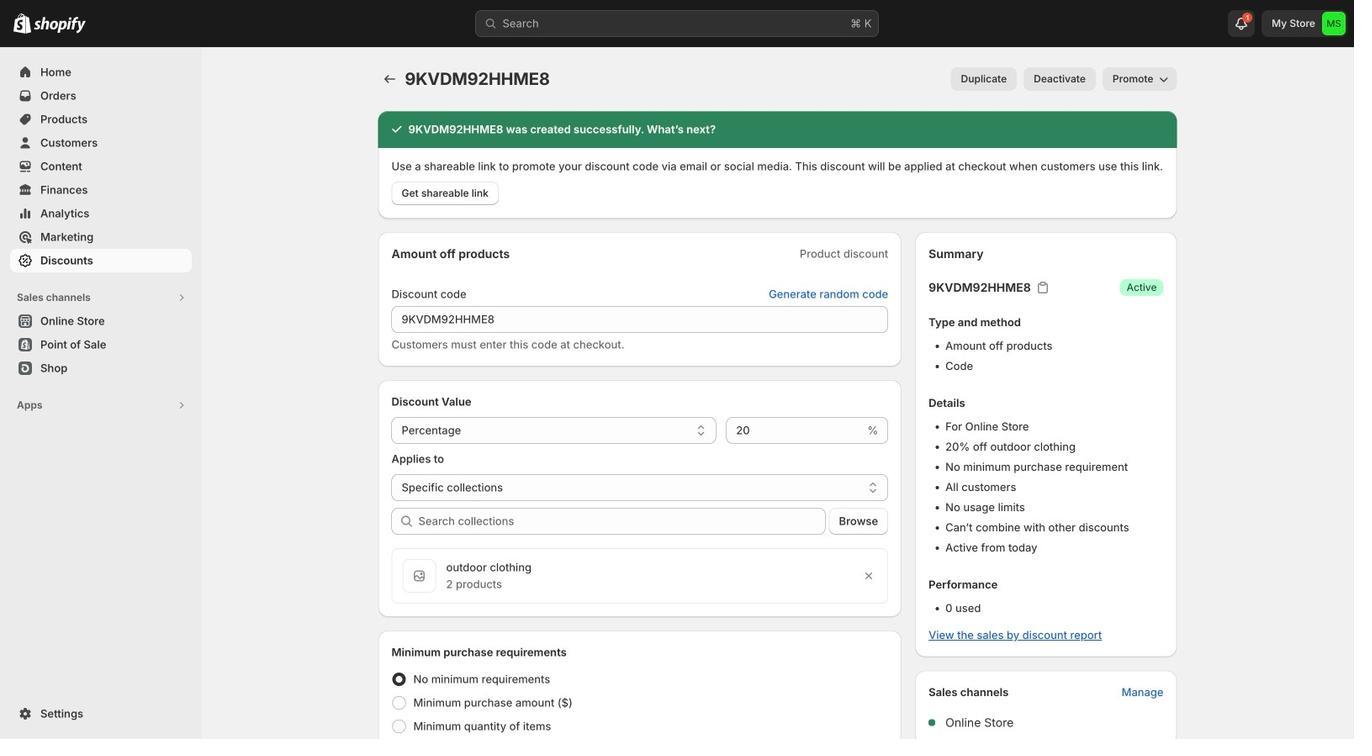 Task type: vqa. For each thing, say whether or not it's contained in the screenshot.
Search collections TEXT BOX
yes



Task type: locate. For each thing, give the bounding box(es) containing it.
None text field
[[392, 306, 889, 333]]

None text field
[[726, 417, 864, 444]]

shopify image
[[34, 17, 86, 33]]

Search collections text field
[[419, 508, 826, 535]]



Task type: describe. For each thing, give the bounding box(es) containing it.
shopify image
[[13, 13, 31, 33]]

my store image
[[1322, 12, 1346, 35]]



